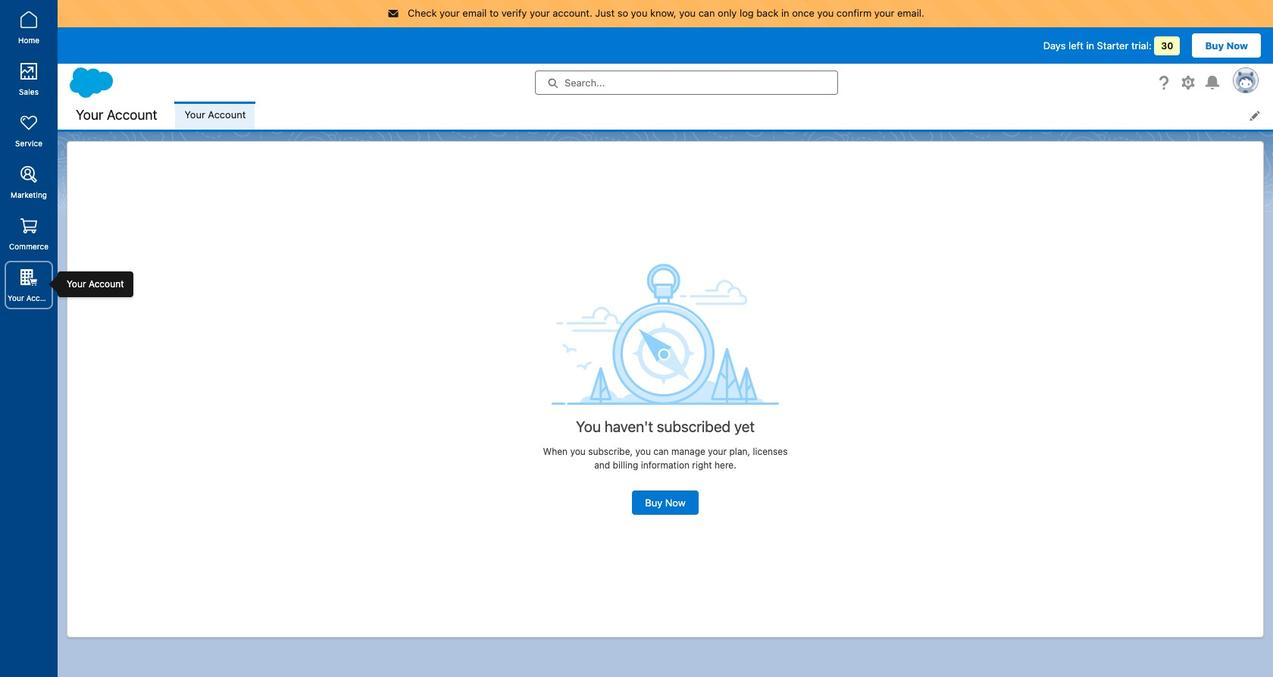 Task type: vqa. For each thing, say whether or not it's contained in the screenshot.
more.
no



Task type: describe. For each thing, give the bounding box(es) containing it.
so
[[618, 7, 629, 19]]

your left email
[[440, 7, 460, 19]]

0 vertical spatial buy now button
[[1193, 33, 1262, 57]]

you
[[576, 417, 601, 435]]

marketing
[[11, 190, 47, 199]]

only
[[718, 7, 737, 19]]

search... button
[[535, 70, 838, 94]]

when
[[543, 445, 568, 457]]

starter
[[1097, 39, 1129, 51]]

your right verify
[[530, 7, 550, 19]]

0 vertical spatial in
[[782, 7, 790, 19]]

marketing link
[[5, 158, 53, 206]]

account.
[[553, 7, 593, 19]]

buy for the topmost buy now button
[[1206, 39, 1225, 51]]

and
[[595, 459, 610, 470]]

days left in starter trial: 30
[[1044, 39, 1174, 51]]

home
[[18, 36, 40, 45]]

to
[[490, 7, 499, 19]]

you right when
[[570, 445, 586, 457]]

your inside when you subscribe, you can manage your plan, licenses and billing information right here.
[[708, 445, 727, 457]]

days
[[1044, 39, 1066, 51]]

log
[[740, 7, 754, 19]]

confirm
[[837, 7, 872, 19]]

just
[[595, 7, 615, 19]]

left
[[1069, 39, 1084, 51]]

licenses
[[753, 445, 788, 457]]

billing
[[613, 459, 639, 470]]

here.
[[715, 459, 737, 470]]

0 vertical spatial buy now
[[1206, 39, 1249, 51]]

haven't
[[605, 417, 653, 435]]

trial:
[[1132, 39, 1152, 51]]

email
[[463, 7, 487, 19]]

once
[[792, 7, 815, 19]]

0 horizontal spatial buy now
[[645, 496, 686, 508]]

check your email to verify your account. just so you know, you can only log back in once you confirm your email.
[[408, 7, 925, 19]]

verify
[[502, 7, 527, 19]]

sales
[[19, 87, 39, 96]]

0 vertical spatial can
[[699, 7, 715, 19]]



Task type: locate. For each thing, give the bounding box(es) containing it.
you up billing
[[636, 445, 651, 457]]

buy for left buy now button
[[645, 496, 663, 508]]

commerce
[[9, 242, 49, 251]]

your
[[76, 107, 103, 123], [185, 109, 205, 121], [67, 278, 86, 290], [8, 293, 24, 302]]

you right so
[[631, 7, 648, 19]]

buy now down information
[[645, 496, 686, 508]]

sales link
[[5, 55, 53, 103]]

buy right 30
[[1206, 39, 1225, 51]]

you haven't subscribed yet
[[576, 417, 755, 435]]

right
[[692, 459, 712, 470]]

search...
[[565, 76, 605, 88]]

your account
[[76, 107, 157, 123], [185, 109, 246, 121], [67, 278, 124, 290], [8, 293, 56, 302]]

buy down information
[[645, 496, 663, 508]]

0 horizontal spatial now
[[665, 496, 686, 508]]

1 vertical spatial now
[[665, 496, 686, 508]]

service
[[15, 139, 42, 148]]

30
[[1162, 40, 1174, 51]]

0 horizontal spatial can
[[654, 445, 669, 457]]

can left only
[[699, 7, 715, 19]]

you
[[631, 7, 648, 19], [679, 7, 696, 19], [818, 7, 834, 19], [570, 445, 586, 457], [636, 445, 651, 457]]

you right the once
[[818, 7, 834, 19]]

in right left
[[1087, 39, 1095, 51]]

1 vertical spatial buy now button
[[632, 490, 699, 514]]

email.
[[898, 7, 925, 19]]

1 horizontal spatial buy now button
[[1193, 33, 1262, 57]]

your inside your account link
[[185, 109, 205, 121]]

1 vertical spatial buy
[[645, 496, 663, 508]]

information
[[641, 459, 690, 470]]

1 horizontal spatial buy
[[1206, 39, 1225, 51]]

know,
[[650, 7, 677, 19]]

now down information
[[665, 496, 686, 508]]

1 vertical spatial can
[[654, 445, 669, 457]]

commerce link
[[5, 209, 53, 258]]

0 horizontal spatial buy now button
[[632, 490, 699, 514]]

1 vertical spatial buy now
[[645, 496, 686, 508]]

subscribed
[[657, 417, 731, 435]]

in
[[782, 7, 790, 19], [1087, 39, 1095, 51]]

your up here. at the bottom right of page
[[708, 445, 727, 457]]

service link
[[5, 106, 53, 155]]

now right 30
[[1227, 39, 1249, 51]]

your account inside your account link
[[185, 109, 246, 121]]

can up information
[[654, 445, 669, 457]]

yet
[[735, 417, 755, 435]]

1 horizontal spatial buy now
[[1206, 39, 1249, 51]]

back
[[757, 7, 779, 19]]

buy now right 30
[[1206, 39, 1249, 51]]

in right back
[[782, 7, 790, 19]]

buy now button
[[1193, 33, 1262, 57], [632, 490, 699, 514]]

1 horizontal spatial in
[[1087, 39, 1095, 51]]

you right know,
[[679, 7, 696, 19]]

now
[[1227, 39, 1249, 51], [665, 496, 686, 508]]

your left email.
[[875, 7, 895, 19]]

buy now button down information
[[632, 490, 699, 514]]

your account list
[[175, 101, 1274, 129]]

can
[[699, 7, 715, 19], [654, 445, 669, 457]]

0 vertical spatial buy
[[1206, 39, 1225, 51]]

your
[[440, 7, 460, 19], [530, 7, 550, 19], [875, 7, 895, 19], [708, 445, 727, 457]]

plan,
[[730, 445, 751, 457]]

can inside when you subscribe, you can manage your plan, licenses and billing information right here.
[[654, 445, 669, 457]]

buy
[[1206, 39, 1225, 51], [645, 496, 663, 508]]

1 vertical spatial in
[[1087, 39, 1095, 51]]

0 vertical spatial now
[[1227, 39, 1249, 51]]

buy now button right 30
[[1193, 33, 1262, 57]]

account
[[107, 107, 157, 123], [208, 109, 246, 121], [89, 278, 124, 290], [26, 293, 56, 302]]

1 horizontal spatial can
[[699, 7, 715, 19]]

home link
[[5, 3, 53, 52]]

manage
[[672, 445, 706, 457]]

buy now
[[1206, 39, 1249, 51], [645, 496, 686, 508]]

when you subscribe, you can manage your plan, licenses and billing information right here.
[[543, 445, 788, 470]]

0 horizontal spatial buy
[[645, 496, 663, 508]]

1 horizontal spatial now
[[1227, 39, 1249, 51]]

0 horizontal spatial in
[[782, 7, 790, 19]]

check
[[408, 7, 437, 19]]

subscribe,
[[588, 445, 633, 457]]

account inside list
[[208, 109, 246, 121]]

your account link
[[175, 101, 255, 129]]



